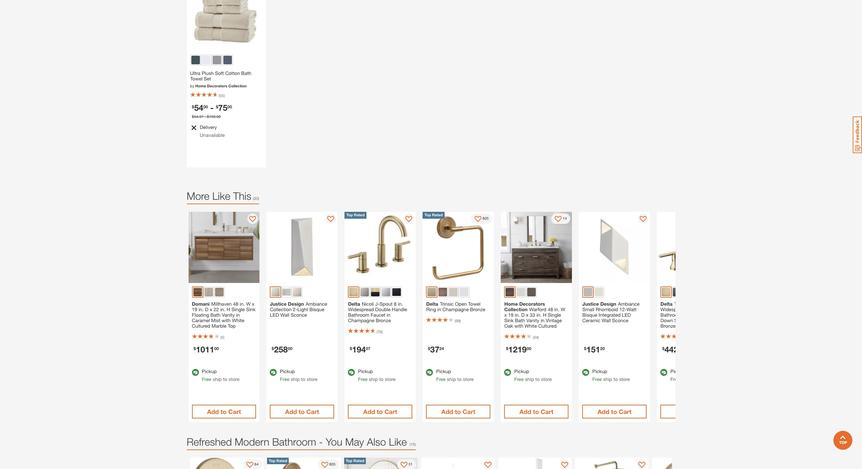 Task type: locate. For each thing, give the bounding box(es) containing it.
1 horizontal spatial ambiance
[[618, 301, 640, 307]]

delivery unavailable
[[200, 124, 225, 138]]

bath
[[241, 70, 252, 76], [211, 312, 221, 318], [515, 318, 525, 324]]

pickup free ship to store down 07
[[358, 369, 396, 382]]

2 chrome image from the left
[[460, 288, 469, 297]]

stainless image
[[361, 288, 369, 297]]

w
[[246, 301, 251, 307], [561, 307, 566, 313]]

led
[[270, 312, 279, 318], [622, 312, 631, 318]]

h inside millhaven 48 in. w x 19 in. d x 22 in. h single sink floating bath vanity in caramel mist with white cultured marble top
[[227, 307, 230, 313]]

faucet down j-
[[371, 312, 386, 318]]

store
[[229, 377, 240, 382], [307, 377, 318, 382], [385, 377, 396, 382], [463, 377, 474, 382], [541, 377, 552, 382], [620, 377, 630, 382]]

justice design
[[270, 301, 304, 307], [583, 301, 617, 307]]

display image
[[406, 216, 413, 223], [475, 216, 482, 223], [555, 216, 562, 223], [640, 216, 647, 223], [322, 462, 328, 469], [401, 462, 408, 469], [562, 462, 569, 469]]

2 add from the left
[[285, 408, 297, 416]]

d left the 33
[[522, 312, 525, 318]]

bright white image
[[202, 56, 211, 64]]

$ for $ 258 00
[[272, 346, 274, 351]]

1 horizontal spatial cultured
[[539, 323, 557, 329]]

add to cart for 37
[[442, 408, 476, 416]]

2 handle from the left
[[705, 307, 721, 313]]

millhaven 48 in. w x 19 in. d x 22 in. h single sink floating bath vanity in caramel mist with white cultured marble top image
[[189, 212, 260, 283]]

collection inside ambiance collection 2-light bisque led wall sconce
[[270, 307, 292, 313]]

h right 22
[[227, 307, 230, 313]]

1 vertical spatial 20
[[601, 346, 605, 351]]

1 horizontal spatial home
[[505, 301, 518, 307]]

copenhagen 2 light white ada sconce image
[[421, 458, 495, 470]]

2 trinsic from the left
[[675, 301, 688, 307]]

matte black image
[[393, 288, 401, 297]]

0 horizontal spatial faucet
[[371, 312, 386, 318]]

like
[[212, 190, 230, 202], [389, 436, 407, 448]]

bathroom
[[348, 312, 370, 318], [661, 312, 682, 318], [272, 436, 316, 448]]

8 inside trinsic 8 in. widespread double-handle bathroom faucet with pull- down spout in champagne bronze
[[690, 301, 692, 307]]

7 cart from the left
[[697, 408, 710, 416]]

h
[[227, 307, 230, 313], [543, 312, 547, 318]]

20
[[254, 196, 258, 201], [601, 346, 605, 351]]

stone gray image
[[213, 56, 221, 64]]

with right oak
[[515, 323, 524, 329]]

free down '$ 1011 00'
[[202, 377, 211, 382]]

bisque
[[310, 307, 325, 313], [583, 312, 598, 318]]

2 available for pickup image from the left
[[583, 369, 590, 376]]

w inside 'warford 48 in. w x 19 in. d x 33 in. h single sink  bath vanity in vintage oak with white cultured marble top'
[[561, 307, 566, 313]]

1 horizontal spatial sink
[[505, 318, 514, 324]]

1 vertical spatial like
[[389, 436, 407, 448]]

delta up down
[[661, 301, 673, 307]]

2 free from the left
[[280, 377, 290, 382]]

0 horizontal spatial vanity
[[222, 312, 235, 318]]

sink for 1219
[[505, 318, 514, 324]]

add to cart button inside 4 / 20 group
[[426, 405, 491, 419]]

$ inside '$ 1011 00'
[[194, 346, 196, 351]]

6 free from the left
[[593, 377, 602, 382]]

76
[[378, 330, 382, 334]]

0 horizontal spatial ambiance
[[306, 301, 327, 307]]

6 store from the left
[[620, 377, 630, 382]]

free inside 3 / 20 group
[[358, 377, 368, 382]]

1 vertical spatial -
[[205, 114, 206, 119]]

ship inside 6 / 20 group
[[604, 377, 613, 382]]

white crackle w/ ink with white crackle w/ no ink internal finish image
[[595, 288, 604, 297]]

chrome image right 'matte black / champagne bronze' image
[[382, 288, 391, 297]]

design up integrated
[[601, 301, 617, 307]]

free down the 442 at right bottom
[[671, 377, 680, 382]]

1 horizontal spatial champagne
[[443, 307, 469, 313]]

1 horizontal spatial vanity
[[527, 318, 540, 324]]

delta for 37
[[426, 301, 439, 307]]

with right mist
[[222, 318, 231, 324]]

sconce down 12-
[[612, 318, 629, 324]]

1 pickup free ship to store from the left
[[202, 369, 240, 382]]

- right 97 at left
[[205, 114, 206, 119]]

0 horizontal spatial like
[[212, 190, 230, 202]]

4 pickup free ship to store from the left
[[436, 369, 474, 382]]

6 add to cart from the left
[[598, 408, 632, 416]]

warford 48 in. w x 19 in. d x 33 in. h single sink  bath vanity in vintage oak with white cultured marble top image
[[501, 212, 572, 283]]

single inside millhaven 48 in. w x 19 in. d x 22 in. h single sink floating bath vanity in caramel mist with white cultured marble top
[[232, 307, 245, 313]]

12-
[[620, 307, 627, 313]]

delta inside 4 / 20 group
[[426, 301, 439, 307]]

1 horizontal spatial bathroom
[[348, 312, 370, 318]]

1 available for pickup image from the left
[[192, 369, 199, 376]]

1 vertical spatial trinsic open towel ring in champagne bronze image
[[267, 458, 341, 470]]

ship for 37
[[447, 377, 456, 382]]

pickup free ship to store down '$ 1011 00'
[[202, 369, 240, 382]]

sink for 1011
[[246, 307, 256, 313]]

5 free from the left
[[515, 377, 524, 382]]

justice inside 2 / 20 group
[[270, 301, 287, 307]]

( for ( 5 )
[[221, 335, 221, 340]]

0 horizontal spatial trinsic open towel ring in champagne bronze image
[[267, 458, 341, 470]]

0 horizontal spatial delta
[[348, 301, 360, 307]]

1 8 from the left
[[394, 301, 397, 307]]

) for ( 34 )
[[538, 335, 539, 340]]

4 pickup from the left
[[436, 369, 451, 375]]

$ 258 00
[[272, 345, 293, 355]]

white
[[232, 318, 244, 324], [525, 323, 537, 329]]

0 horizontal spatial champagne
[[348, 318, 375, 324]]

available for pickup image
[[505, 369, 511, 376], [583, 369, 590, 376]]

pickup for 1219
[[515, 369, 529, 375]]

handle inside trinsic 8 in. widespread double-handle bathroom faucet with pull- down spout in champagne bronze
[[705, 307, 721, 313]]

2 horizontal spatial bath
[[515, 318, 525, 324]]

19 for 1011
[[192, 307, 197, 313]]

0 vertical spatial towel
[[190, 76, 203, 81]]

add inside 1 / 20 'group'
[[207, 408, 219, 416]]

champagne bronze image left venetian bronze icon
[[662, 288, 671, 297]]

1 justice from the left
[[270, 301, 287, 307]]

add to cart for 194
[[363, 408, 397, 416]]

1 horizontal spatial 805
[[483, 216, 489, 221]]

1 ambiance from the left
[[306, 301, 327, 307]]

00
[[203, 104, 208, 109], [228, 104, 232, 109], [217, 114, 221, 119], [214, 346, 219, 351], [288, 346, 293, 351], [527, 346, 532, 351]]

decorators up 55
[[207, 84, 228, 88]]

display image inside 6 / 15 "group"
[[639, 462, 646, 469]]

2 bisque image from the left
[[584, 288, 593, 297]]

pickup down 24
[[436, 369, 451, 375]]

- up 150
[[210, 103, 214, 113]]

display image
[[249, 216, 256, 223], [328, 216, 335, 223], [247, 462, 253, 469], [485, 462, 492, 469], [639, 462, 646, 469]]

1 vertical spatial sink
[[505, 318, 514, 324]]

6 pickup from the left
[[593, 369, 608, 375]]

4 free from the left
[[436, 377, 446, 382]]

1 trinsic from the left
[[440, 301, 454, 307]]

chrome image for 37
[[460, 288, 469, 297]]

54
[[194, 103, 203, 113], [194, 114, 198, 119]]

2 add to cart from the left
[[285, 408, 319, 416]]

0 horizontal spatial 805
[[329, 463, 336, 467]]

spout right down
[[675, 318, 688, 324]]

1 horizontal spatial single
[[548, 312, 561, 318]]

1 horizontal spatial collection
[[270, 307, 292, 313]]

plush
[[202, 70, 214, 76]]

down
[[661, 318, 673, 324]]

5 / 15 group
[[499, 458, 572, 470]]

rated
[[354, 213, 365, 217], [432, 213, 443, 217], [277, 459, 287, 463], [354, 459, 364, 463]]

delta down champagne bronze icon
[[426, 301, 439, 307]]

free
[[202, 377, 211, 382], [280, 377, 290, 382], [358, 377, 368, 382], [436, 377, 446, 382], [515, 377, 524, 382], [593, 377, 602, 382], [671, 377, 680, 382]]

collection left the 33
[[505, 307, 528, 313]]

w right the millhaven
[[246, 301, 251, 307]]

top rated for 3 / 20 group
[[347, 213, 365, 217]]

available for pickup image down 151
[[583, 369, 590, 376]]

pickup free ship to store
[[202, 369, 240, 382], [280, 369, 318, 382], [358, 369, 396, 382], [436, 369, 474, 382], [515, 369, 552, 382], [593, 369, 630, 382]]

1 horizontal spatial 19
[[508, 312, 514, 318]]

ship inside 1 / 20 'group'
[[213, 377, 222, 382]]

805 button inside 4 / 20 group
[[471, 214, 493, 224]]

0 horizontal spatial cultured
[[192, 323, 210, 329]]

free down $ 37 24 at the bottom of the page
[[436, 377, 446, 382]]

20 inside $ 151 20
[[601, 346, 605, 351]]

delta inside 3 / 20 group
[[348, 301, 360, 307]]

champagne bronze image left stainless image
[[350, 288, 358, 297]]

2 8 from the left
[[690, 301, 692, 307]]

sable image
[[204, 288, 213, 297]]

2 led from the left
[[622, 312, 631, 318]]

trinsic open towel ring in champagne bronze image inside 4 / 20 group
[[423, 212, 494, 283]]

1 horizontal spatial 8
[[690, 301, 692, 307]]

j-
[[375, 301, 380, 307]]

1 horizontal spatial with
[[515, 323, 524, 329]]

0 vertical spatial -
[[210, 103, 214, 113]]

1 led from the left
[[270, 312, 279, 318]]

48
[[233, 301, 239, 307], [548, 307, 553, 313]]

add to cart button inside 5 / 20 group
[[505, 405, 569, 419]]

. down $ 54 00 - $ 75 00
[[216, 114, 217, 119]]

6 ship from the left
[[604, 377, 613, 382]]

2 vertical spatial -
[[319, 436, 323, 448]]

0 horizontal spatial -
[[205, 114, 206, 119]]

bath inside millhaven 48 in. w x 19 in. d x 22 in. h single sink floating bath vanity in caramel mist with white cultured marble top
[[211, 312, 221, 318]]

towel up by
[[190, 76, 203, 81]]

2 faucet from the left
[[684, 312, 698, 318]]

1 horizontal spatial bath
[[241, 70, 252, 76]]

4 add to cart from the left
[[442, 408, 476, 416]]

pickup down the 442 at right bottom
[[671, 369, 686, 375]]

6 / 15 group
[[576, 458, 649, 470]]

add inside 7 / 20 group
[[676, 408, 688, 416]]

00 inside $ 258 00
[[288, 346, 293, 351]]

top for trinsic open towel ring in champagne bronze image for the 805 dropdown button in 2 / 15 group
[[269, 459, 276, 463]]

2 pickup free ship to store from the left
[[280, 369, 318, 382]]

double-
[[688, 307, 705, 313]]

48 inside 'warford 48 in. w x 19 in. d x 33 in. h single sink  bath vanity in vintage oak with white cultured marble top'
[[548, 307, 553, 313]]

) for ( 55 )
[[224, 93, 225, 98]]

haus 5 in. white led sconce with acrylic lens image
[[499, 458, 572, 470]]

1 horizontal spatial 20
[[601, 346, 605, 351]]

free for 1011
[[202, 377, 211, 382]]

1 vertical spatial 805
[[329, 463, 336, 467]]

1 horizontal spatial d
[[522, 312, 525, 318]]

white crackle image
[[293, 288, 302, 297]]

1 horizontal spatial handle
[[705, 307, 721, 313]]

- for $
[[210, 103, 214, 113]]

1 horizontal spatial bisque image
[[584, 288, 593, 297]]

2 ship from the left
[[291, 377, 300, 382]]

champagne bronze image
[[350, 288, 358, 297], [662, 288, 671, 297]]

d
[[205, 307, 209, 313], [522, 312, 525, 318]]

collection down cotton
[[229, 84, 247, 88]]

00 for 1219
[[527, 346, 532, 351]]

3 free from the left
[[358, 377, 368, 382]]

0 horizontal spatial home
[[195, 84, 206, 88]]

5 add to cart from the left
[[520, 408, 554, 416]]

h for 1011
[[227, 307, 230, 313]]

07
[[366, 346, 371, 351]]

wall
[[280, 312, 290, 318], [602, 318, 611, 324]]

4 add to cart button from the left
[[426, 405, 491, 419]]

1 chrome image from the left
[[382, 288, 391, 297]]

add to cart for 1011
[[207, 408, 241, 416]]

0 horizontal spatial sconce
[[291, 312, 307, 318]]

3 add to cart button from the left
[[348, 405, 413, 419]]

bisque image
[[272, 288, 280, 297], [584, 288, 593, 297]]

display image inside 4 / 15 group
[[485, 462, 492, 469]]

1 horizontal spatial chrome image
[[460, 288, 469, 297]]

$ 442
[[663, 345, 679, 355]]

2 champagne bronze image from the left
[[662, 288, 671, 297]]

pickup down the $ 1219 00
[[515, 369, 529, 375]]

add for 37
[[442, 408, 453, 416]]

design inside 6 / 20 group
[[601, 301, 617, 307]]

1 horizontal spatial champagne bronze image
[[662, 288, 671, 297]]

31
[[409, 463, 413, 467]]

with inside millhaven 48 in. w x 19 in. d x 22 in. h single sink floating bath vanity in caramel mist with white cultured marble top
[[222, 318, 231, 324]]

single for 1011
[[232, 307, 245, 313]]

7 free from the left
[[671, 377, 680, 382]]

w up vintage in the right of the page
[[561, 307, 566, 313]]

pickup down $ 194 07
[[358, 369, 373, 375]]

pickup free ship to store down 24
[[436, 369, 474, 382]]

single
[[232, 307, 245, 313], [548, 312, 561, 318]]

6 cart from the left
[[619, 408, 632, 416]]

spout down 'matte black / champagne bronze' image
[[380, 301, 393, 307]]

2 store from the left
[[307, 377, 318, 382]]

1 vertical spatial decorators
[[520, 301, 545, 307]]

.
[[198, 114, 199, 119], [216, 114, 217, 119]]

marble
[[212, 323, 227, 329], [505, 329, 520, 335]]

wall left 2-
[[280, 312, 290, 318]]

0 horizontal spatial 8
[[394, 301, 397, 307]]

add to cart inside 7 / 20 group
[[676, 408, 710, 416]]

0 horizontal spatial bronze
[[376, 318, 391, 324]]

00 for -
[[203, 104, 208, 109]]

0 horizontal spatial collection
[[229, 84, 247, 88]]

8
[[394, 301, 397, 307], [690, 301, 692, 307]]

sink inside millhaven 48 in. w x 19 in. d x 22 in. h single sink floating bath vanity in caramel mist with white cultured marble top
[[246, 307, 256, 313]]

ambiance up integrated
[[618, 301, 640, 307]]

1219
[[509, 345, 527, 355]]

0 vertical spatial 20
[[254, 196, 258, 201]]

bisque image left white crackle w/ ink with white crackle w/ no ink internal finish image
[[584, 288, 593, 297]]

0 horizontal spatial bathroom
[[272, 436, 316, 448]]

available for pickup image inside 3 / 20 group
[[348, 369, 355, 376]]

1 store from the left
[[229, 377, 240, 382]]

set
[[204, 76, 211, 81]]

1 horizontal spatial -
[[210, 103, 214, 113]]

6 add to cart button from the left
[[583, 405, 647, 419]]

1 horizontal spatial available for pickup image
[[583, 369, 590, 376]]

display image inside 2 / 20 group
[[328, 216, 335, 223]]

trinsic for 442
[[675, 301, 688, 307]]

available for pickup image down 1219
[[505, 369, 511, 376]]

single right warford
[[548, 312, 561, 318]]

1 / 15 group
[[190, 458, 264, 470]]

7 add from the left
[[676, 408, 688, 416]]

2 horizontal spatial champagne
[[694, 318, 720, 324]]

sink
[[246, 307, 256, 313], [505, 318, 514, 324]]

19 up oak
[[508, 312, 514, 318]]

3 add from the left
[[363, 408, 375, 416]]

pickup free ship to store inside 1 / 20 'group'
[[202, 369, 240, 382]]

3 / 15 group
[[344, 458, 418, 470]]

add inside 2 / 20 group
[[285, 408, 297, 416]]

1 horizontal spatial .
[[216, 114, 217, 119]]

48 up vintage in the right of the page
[[548, 307, 553, 313]]

4 ship from the left
[[447, 377, 456, 382]]

d inside millhaven 48 in. w x 19 in. d x 22 in. h single sink floating bath vanity in caramel mist with white cultured marble top
[[205, 307, 209, 313]]

trinsic open towel ring in champagne bronze image for the 805 dropdown button in 2 / 15 group
[[267, 458, 341, 470]]

0 horizontal spatial sink
[[246, 307, 256, 313]]

store for 194
[[385, 377, 396, 382]]

white right mist
[[232, 318, 244, 324]]

you
[[326, 436, 343, 448]]

display image for copenhagen 2 light white ada sconce image
[[485, 462, 492, 469]]

store inside 4 / 20 group
[[463, 377, 474, 382]]

3 add to cart from the left
[[363, 408, 397, 416]]

add for 1011
[[207, 408, 219, 416]]

nicoli j-spout 8 in. widespread double handle bathroom faucet in champagne bronze image
[[345, 212, 416, 283]]

champagne bronze image for 442
[[662, 288, 671, 297]]

home down vintage oak image
[[505, 301, 518, 307]]

cart inside 5 / 20 group
[[541, 408, 554, 416]]

white down the 33
[[525, 323, 537, 329]]

trinsic double towel hook in champagne bronze image
[[653, 458, 726, 470]]

( for ( 76 )
[[377, 330, 378, 334]]

cultured
[[192, 323, 210, 329], [539, 323, 557, 329]]

top
[[347, 213, 353, 217], [425, 213, 431, 217], [228, 323, 236, 329], [521, 329, 529, 335], [269, 459, 276, 463], [346, 459, 353, 463]]

3 store from the left
[[385, 377, 396, 382]]

0 horizontal spatial handle
[[392, 307, 407, 313]]

6 add from the left
[[598, 408, 610, 416]]

1 justice design from the left
[[270, 301, 304, 307]]

2 delta from the left
[[426, 301, 439, 307]]

marble inside millhaven 48 in. w x 19 in. d x 22 in. h single sink floating bath vanity in caramel mist with white cultured marble top
[[212, 323, 227, 329]]

2 horizontal spatial with
[[700, 312, 709, 318]]

faucet left pull-
[[684, 312, 698, 318]]

champagne up ( 99 )
[[443, 307, 469, 313]]

1 bisque image from the left
[[272, 288, 280, 297]]

bisque image left the mocha travertine image at the left bottom of page
[[272, 288, 280, 297]]

x up oak
[[505, 312, 507, 318]]

pickup free ship to store down $ 258 00
[[280, 369, 318, 382]]

1 add to cart button from the left
[[192, 405, 256, 419]]

1 / 20 group
[[187, 212, 262, 422]]

1 add from the left
[[207, 408, 219, 416]]

sink down the home decorators collection
[[505, 318, 514, 324]]

available for pickup image for 194
[[348, 369, 355, 376]]

1 add to cart from the left
[[207, 408, 241, 416]]

add to cart for 1219
[[520, 408, 554, 416]]

7 add to cart from the left
[[676, 408, 710, 416]]

( inside 3 / 20 group
[[377, 330, 378, 334]]

millhaven
[[211, 301, 232, 307]]

bathroom up 2 / 15 group
[[272, 436, 316, 448]]

1 horizontal spatial decorators
[[520, 301, 545, 307]]

chrome image right brilliance stainless image
[[460, 288, 469, 297]]

2 justice from the left
[[583, 301, 599, 307]]

cart for 1011
[[228, 408, 241, 416]]

pickup free ship to store inside 4 / 20 group
[[436, 369, 474, 382]]

x
[[252, 301, 255, 307], [210, 307, 212, 313], [505, 312, 507, 318], [526, 312, 529, 318]]

1 horizontal spatial justice design
[[583, 301, 617, 307]]

free down $ 194 07
[[358, 377, 368, 382]]

double
[[375, 307, 391, 313]]

sink right the millhaven
[[246, 307, 256, 313]]

cultured up "( 34 )"
[[539, 323, 557, 329]]

4 available for pickup image from the left
[[426, 369, 433, 376]]

widespread
[[348, 307, 374, 313], [661, 307, 687, 313]]

19 inside 'warford 48 in. w x 19 in. d x 33 in. h single sink  bath vanity in vintage oak with white cultured marble top'
[[508, 312, 514, 318]]

display image inside 2 / 15 group
[[322, 462, 328, 469]]

) inside the refreshed modern bathroom - you may also like ( 15 )
[[415, 442, 416, 447]]

( for ( 34 )
[[533, 335, 534, 340]]

0 horizontal spatial 48
[[233, 301, 239, 307]]

1 delta from the left
[[348, 301, 360, 307]]

5 pickup free ship to store from the left
[[515, 369, 552, 382]]

like left the 15
[[389, 436, 407, 448]]

1 ship from the left
[[213, 377, 222, 382]]

add to cart button for 1011
[[192, 405, 256, 419]]

48 inside millhaven 48 in. w x 19 in. d x 22 in. h single sink floating bath vanity in caramel mist with white cultured marble top
[[233, 301, 239, 307]]

pickup free ship to store inside 6 / 20 group
[[593, 369, 630, 382]]

20 down ceramic
[[601, 346, 605, 351]]

1 faucet from the left
[[371, 312, 386, 318]]

champagne inside trinsic 8 in. widespread double-handle bathroom faucet with pull- down spout in champagne bronze
[[694, 318, 720, 324]]

5 cart from the left
[[541, 408, 554, 416]]

0 horizontal spatial widespread
[[348, 307, 374, 313]]

h inside 'warford 48 in. w x 19 in. d x 33 in. h single sink  bath vanity in vintage oak with white cultured marble top'
[[543, 312, 547, 318]]

add to cart button inside 2 / 20 group
[[270, 405, 335, 419]]

sconce down white crackle image
[[291, 312, 307, 318]]

warford
[[530, 307, 547, 313]]

0 horizontal spatial led
[[270, 312, 279, 318]]

light
[[298, 307, 308, 313]]

rated for 4 / 20 group
[[432, 213, 443, 217]]

available for pickup image down 258
[[270, 369, 277, 376]]

led left 2-
[[270, 312, 279, 318]]

x left the 33
[[526, 312, 529, 318]]

1 cart from the left
[[228, 408, 241, 416]]

ambiance collection 2-light bisque led wall sconce image
[[267, 212, 338, 283]]

0 horizontal spatial available for pickup image
[[505, 369, 511, 376]]

20 inside more like this ( 20 )
[[254, 196, 258, 201]]

caramel mist image
[[193, 288, 202, 297]]

5 ship from the left
[[525, 377, 534, 382]]

48 for 1219
[[548, 307, 553, 313]]

bisque image for 151
[[584, 288, 593, 297]]

1 horizontal spatial 805 button
[[471, 214, 493, 224]]

3 cart from the left
[[385, 408, 397, 416]]

2 horizontal spatial bathroom
[[661, 312, 682, 318]]

add
[[207, 408, 219, 416], [285, 408, 297, 416], [363, 408, 375, 416], [442, 408, 453, 416], [520, 408, 532, 416], [598, 408, 610, 416], [676, 408, 688, 416]]

1 vertical spatial home
[[505, 301, 518, 307]]

free inside 4 / 20 group
[[436, 377, 446, 382]]

5 pickup from the left
[[515, 369, 529, 375]]

0 vertical spatial 805
[[483, 216, 489, 221]]

54 left 97 at left
[[194, 114, 198, 119]]

justice down white crackle w/ ink with white crackle w/ no ink internal finish image
[[583, 301, 599, 307]]

0 horizontal spatial 19
[[192, 307, 197, 313]]

bathroom inside nicoli j-spout 8 in. widespread double handle bathroom faucet in champagne bronze
[[348, 312, 370, 318]]

0 horizontal spatial single
[[232, 307, 245, 313]]

wall inside ambiance collection 2-light bisque led wall sconce
[[280, 312, 290, 318]]

54 for 97
[[194, 114, 198, 119]]

store inside 5 / 20 group
[[541, 377, 552, 382]]

3 ship from the left
[[369, 377, 378, 382]]

chrome image
[[382, 288, 391, 297], [460, 288, 469, 297]]

20 right this
[[254, 196, 258, 201]]

trinsic open towel ring in champagne bronze image for the 805 dropdown button in 4 / 20 group
[[423, 212, 494, 283]]

$ for $ 1011 00
[[194, 346, 196, 351]]

( 5 )
[[221, 335, 224, 340]]

0 horizontal spatial .
[[198, 114, 199, 119]]

7 pickup from the left
[[671, 369, 686, 375]]

0 horizontal spatial towel
[[190, 76, 203, 81]]

collection inside the home decorators collection
[[505, 307, 528, 313]]

4 cart from the left
[[463, 408, 476, 416]]

0 horizontal spatial chrome image
[[382, 288, 391, 297]]

2 horizontal spatial bronze
[[661, 323, 676, 329]]

0 horizontal spatial 805 button
[[318, 460, 339, 470]]

trinsic open towel ring in champagne bronze
[[426, 301, 486, 313]]

add to cart button inside 3 / 20 group
[[348, 405, 413, 419]]

white inside 'warford 48 in. w x 19 in. d x 33 in. h single sink  bath vanity in vintage oak with white cultured marble top'
[[525, 323, 537, 329]]

1 horizontal spatial justice
[[583, 301, 599, 307]]

bath down the millhaven
[[211, 312, 221, 318]]

0 vertical spatial spout
[[380, 301, 393, 307]]

5 add from the left
[[520, 408, 532, 416]]

1 horizontal spatial like
[[389, 436, 407, 448]]

bisque inside ambiance small rhomboid 12-watt bisque integrated led ceramic wall sconce
[[583, 312, 598, 318]]

marble up ( 5 )
[[212, 323, 227, 329]]

elm sky image
[[517, 288, 526, 297]]

54 up 97 at left
[[194, 103, 203, 113]]

4 / 15 group
[[421, 458, 495, 470]]

. left 150
[[198, 114, 199, 119]]

0 horizontal spatial 20
[[254, 196, 258, 201]]

add to cart button
[[192, 405, 256, 419], [270, 405, 335, 419], [348, 405, 413, 419], [426, 405, 491, 419], [505, 405, 569, 419], [583, 405, 647, 419], [661, 405, 725, 419]]

cart
[[228, 408, 241, 416], [307, 408, 319, 416], [385, 408, 397, 416], [463, 408, 476, 416], [541, 408, 554, 416], [619, 408, 632, 416], [697, 408, 710, 416]]

ship inside 4 / 20 group
[[447, 377, 456, 382]]

home right by
[[195, 84, 206, 88]]

) inside 1 / 20 'group'
[[224, 335, 224, 340]]

$ inside $ 151 20
[[584, 346, 587, 351]]

ambiance
[[306, 301, 327, 307], [618, 301, 640, 307]]

bath right cotton
[[241, 70, 252, 76]]

trinsic open towel ring in champagne bronze image
[[423, 212, 494, 283], [267, 458, 341, 470]]

widespread left j-
[[348, 307, 374, 313]]

marble up 1219
[[505, 329, 520, 335]]

2 horizontal spatial -
[[319, 436, 323, 448]]

pickup inside 3 / 20 group
[[358, 369, 373, 375]]

00 for 258
[[288, 346, 293, 351]]

3 delta from the left
[[661, 301, 673, 307]]

pickup free ship to store for 194
[[358, 369, 396, 382]]

1 horizontal spatial bisque
[[583, 312, 598, 318]]

display image inside 84 dropdown button
[[247, 462, 253, 469]]

1 horizontal spatial led
[[622, 312, 631, 318]]

- left you
[[319, 436, 323, 448]]

48 right the millhaven
[[233, 301, 239, 307]]

available for pickup image down '194'
[[348, 369, 355, 376]]

may
[[345, 436, 364, 448]]

pickup inside 5 / 20 group
[[515, 369, 529, 375]]

d for 1011
[[205, 307, 209, 313]]

to
[[223, 377, 227, 382], [301, 377, 306, 382], [379, 377, 384, 382], [458, 377, 462, 382], [536, 377, 540, 382], [614, 377, 618, 382], [221, 408, 227, 416], [299, 408, 305, 416], [377, 408, 383, 416], [455, 408, 461, 416], [533, 408, 539, 416], [612, 408, 617, 416], [690, 408, 696, 416]]

1 horizontal spatial design
[[601, 301, 617, 307]]

1 horizontal spatial towel
[[468, 301, 481, 307]]

0 horizontal spatial d
[[205, 307, 209, 313]]

1 horizontal spatial h
[[543, 312, 547, 318]]

0 horizontal spatial design
[[288, 301, 304, 307]]

top inside 4 / 20 group
[[425, 213, 431, 217]]

wall down rhomboid
[[602, 318, 611, 324]]

justice design down the mocha travertine image at the left bottom of page
[[270, 301, 304, 307]]

venetian bronze image
[[439, 288, 447, 297]]

with
[[700, 312, 709, 318], [222, 318, 231, 324], [515, 323, 524, 329]]

2 cultured from the left
[[539, 323, 557, 329]]

1 horizontal spatial spout
[[675, 318, 688, 324]]

d for 1219
[[522, 312, 525, 318]]

d left 22
[[205, 307, 209, 313]]

0 vertical spatial like
[[212, 190, 230, 202]]

available for pickup image
[[192, 369, 199, 376], [270, 369, 277, 376], [348, 369, 355, 376], [426, 369, 433, 376], [661, 369, 668, 376]]

top rated inside 2 / 15 group
[[269, 459, 287, 463]]

in
[[438, 307, 441, 313], [236, 312, 240, 318], [387, 312, 391, 318], [541, 318, 545, 324], [689, 318, 693, 324]]

) inside 5 / 20 group
[[538, 335, 539, 340]]

trinsic down venetian bronze icon
[[675, 301, 688, 307]]

ultra
[[190, 70, 201, 76]]

delta
[[348, 301, 360, 307], [426, 301, 439, 307], [661, 301, 673, 307]]

add to cart inside 4 / 20 group
[[442, 408, 476, 416]]

widespread up down
[[661, 307, 687, 313]]

pickup down $ 258 00
[[280, 369, 295, 375]]

6 pickup free ship to store from the left
[[593, 369, 630, 382]]

free down $ 151 20
[[593, 377, 602, 382]]

single right 22
[[232, 307, 245, 313]]

0 horizontal spatial bath
[[211, 312, 221, 318]]

cotton
[[225, 70, 240, 76]]

4 add from the left
[[442, 408, 453, 416]]

1 free from the left
[[202, 377, 211, 382]]

0 horizontal spatial bisque image
[[272, 288, 280, 297]]

0 horizontal spatial marble
[[212, 323, 227, 329]]

bisque left integrated
[[583, 312, 598, 318]]

free down $ 258 00
[[280, 377, 290, 382]]

1 cultured from the left
[[192, 323, 210, 329]]

0 vertical spatial 54
[[194, 103, 203, 113]]

top inside 3 / 15 "group"
[[346, 459, 353, 463]]

pickup free ship to store down $ 151 20
[[593, 369, 630, 382]]

0 horizontal spatial justice
[[270, 301, 287, 307]]

0 vertical spatial sink
[[246, 307, 256, 313]]

0 horizontal spatial trinsic
[[440, 301, 454, 307]]

1 pickup from the left
[[202, 369, 217, 375]]

cart for 1219
[[541, 408, 554, 416]]

1 handle from the left
[[392, 307, 407, 313]]

justice down the mocha travertine image at the left bottom of page
[[270, 301, 287, 307]]

display image for 3-spray patterns with 1.5 gpm 10 in. tub wall mount dual shower heads in brushed gold image
[[639, 462, 646, 469]]

cart inside 7 / 20 group
[[697, 408, 710, 416]]

$ inside $ 442
[[663, 346, 665, 351]]

cart for 194
[[385, 408, 397, 416]]

4 store from the left
[[463, 377, 474, 382]]

trinsic down venetian bronze image
[[440, 301, 454, 307]]

19 for 1219
[[508, 312, 514, 318]]

ambiance right 2-
[[306, 301, 327, 307]]

2 ambiance from the left
[[618, 301, 640, 307]]

805 button
[[471, 214, 493, 224], [318, 460, 339, 470]]

$ for $ 194 07
[[350, 346, 352, 351]]

3 pickup free ship to store from the left
[[358, 369, 396, 382]]

5 add to cart button from the left
[[505, 405, 569, 419]]

0 horizontal spatial bisque
[[310, 307, 325, 313]]

design for 151
[[601, 301, 617, 307]]

towel right the open
[[468, 301, 481, 307]]

bathroom inside trinsic 8 in. widespread double-handle bathroom faucet with pull- down spout in champagne bronze
[[661, 312, 682, 318]]

top for nicoli j-spout 8 in. widespread double handle bathroom faucet in champagne bronze image
[[347, 213, 353, 217]]

add inside 5 / 20 group
[[520, 408, 532, 416]]

champagne bronze image for 194
[[350, 288, 358, 297]]

store inside 6 / 20 group
[[620, 377, 630, 382]]

2 design from the left
[[601, 301, 617, 307]]

free inside pickup free
[[671, 377, 680, 382]]

store for 1011
[[229, 377, 240, 382]]

2 pickup from the left
[[280, 369, 295, 375]]

2 add to cart button from the left
[[270, 405, 335, 419]]

pickup free ship to store for 1219
[[515, 369, 552, 382]]

1 champagne bronze image from the left
[[350, 288, 358, 297]]

add to cart button for 37
[[426, 405, 491, 419]]

mocha travertine image
[[283, 288, 291, 297]]

2 widespread from the left
[[661, 307, 687, 313]]

3 available for pickup image from the left
[[348, 369, 355, 376]]

bronze up $ 442
[[661, 323, 676, 329]]

collection
[[229, 84, 247, 88], [270, 307, 292, 313], [505, 307, 528, 313]]

pickup free
[[671, 369, 686, 382]]

justice for 151
[[583, 301, 599, 307]]

led right integrated
[[622, 312, 631, 318]]

rated for 3 / 20 group
[[354, 213, 365, 217]]

h right the 33
[[543, 312, 547, 318]]

5 store from the left
[[541, 377, 552, 382]]

$
[[192, 104, 194, 109], [216, 104, 218, 109], [192, 114, 194, 119], [207, 114, 209, 119], [194, 346, 196, 351], [272, 346, 274, 351], [350, 346, 352, 351], [428, 346, 430, 351], [506, 346, 509, 351], [584, 346, 587, 351], [663, 346, 665, 351]]

add to cart button for 194
[[348, 405, 413, 419]]

0 vertical spatial decorators
[[207, 84, 228, 88]]

in inside trinsic open towel ring in champagne bronze
[[438, 307, 441, 313]]

vanity down the millhaven
[[222, 312, 235, 318]]

0 horizontal spatial decorators
[[207, 84, 228, 88]]

delta left nicoli
[[348, 301, 360, 307]]

store inside 3 / 20 group
[[385, 377, 396, 382]]

0 vertical spatial home
[[195, 84, 206, 88]]

champagne
[[443, 307, 469, 313], [348, 318, 375, 324], [694, 318, 720, 324]]

vintage oak image
[[506, 288, 515, 297]]

7 add to cart button from the left
[[661, 405, 725, 419]]

3 pickup from the left
[[358, 369, 373, 375]]

1 vertical spatial 805 button
[[318, 460, 339, 470]]

pickup down $ 151 20
[[593, 369, 608, 375]]

1 widespread from the left
[[348, 307, 374, 313]]

1 horizontal spatial w
[[561, 307, 566, 313]]

available for pickup image for 1011
[[192, 369, 199, 376]]

1 horizontal spatial faucet
[[684, 312, 698, 318]]

design down white crackle image
[[288, 301, 304, 307]]

collection left 2-
[[270, 307, 292, 313]]

2 justice design from the left
[[583, 301, 617, 307]]

top inside 2 / 15 group
[[269, 459, 276, 463]]

1 available for pickup image from the left
[[505, 369, 511, 376]]

2 cart from the left
[[307, 408, 319, 416]]

1 design from the left
[[288, 301, 304, 307]]



Task type: vqa. For each thing, say whether or not it's contained in the screenshot.
the battery
no



Task type: describe. For each thing, give the bounding box(es) containing it.
805 button for 4 / 20 group
[[471, 214, 493, 224]]

rated for 3 / 15 "group"
[[354, 459, 364, 463]]

pickup for 37
[[436, 369, 451, 375]]

rhomboid
[[596, 307, 618, 313]]

faucet inside nicoli j-spout 8 in. widespread double handle bathroom faucet in champagne bronze
[[371, 312, 386, 318]]

) for ( 76 )
[[382, 330, 383, 334]]

2 . from the left
[[216, 114, 217, 119]]

pickup inside 6 / 20 group
[[593, 369, 608, 375]]

2 / 15 group
[[267, 458, 341, 470]]

( 76 )
[[377, 330, 383, 334]]

store inside 2 / 20 group
[[307, 377, 318, 382]]

805 for 2 / 15 group
[[329, 463, 336, 467]]

$ for $ 442
[[663, 346, 665, 351]]

feedback link image
[[853, 116, 863, 154]]

in. inside trinsic 8 in. widespread double-handle bathroom faucet with pull- down spout in champagne bronze
[[694, 301, 699, 307]]

( for ( 99 )
[[455, 319, 456, 323]]

add to cart inside 2 / 20 group
[[285, 408, 319, 416]]

( 34 )
[[533, 335, 539, 340]]

more like this ( 20 )
[[187, 190, 259, 202]]

limited stock for pickup image
[[190, 125, 197, 131]]

design for 258
[[288, 301, 304, 307]]

pickup inside 2 / 20 group
[[280, 369, 295, 375]]

sconce inside ambiance collection 2-light bisque led wall sconce
[[291, 312, 307, 318]]

decorators inside 'ultra plush soft cotton bath towel set by home decorators collection'
[[207, 84, 228, 88]]

trinsic 8 in. widespread double-handle bathroom faucet with pull- down spout in champagne bronze
[[661, 301, 721, 329]]

805 for 4 / 20 group
[[483, 216, 489, 221]]

ultra plush soft cotton bath towel set link
[[190, 69, 263, 83]]

refreshed modern bathroom - you may also like ( 15 )
[[187, 436, 416, 448]]

00 for 1011
[[214, 346, 219, 351]]

pickup free ship to store for 37
[[436, 369, 474, 382]]

ambiance for 258
[[306, 301, 327, 307]]

store for 1219
[[541, 377, 552, 382]]

free for 442
[[671, 377, 680, 382]]

more
[[187, 190, 210, 202]]

in inside trinsic 8 in. widespread double-handle bathroom faucet with pull- down spout in champagne bronze
[[689, 318, 693, 324]]

with inside trinsic 8 in. widespread double-handle bathroom faucet with pull- down spout in champagne bronze
[[700, 312, 709, 318]]

free inside 2 / 20 group
[[280, 377, 290, 382]]

handle inside nicoli j-spout 8 in. widespread double handle bathroom faucet in champagne bronze
[[392, 307, 407, 313]]

ceramic
[[583, 318, 601, 324]]

collection inside 'ultra plush soft cotton bath towel set by home decorators collection'
[[229, 84, 247, 88]]

add to cart for 442
[[676, 408, 710, 416]]

free for 37
[[436, 377, 446, 382]]

top inside 'warford 48 in. w x 19 in. d x 33 in. h single sink  bath vanity in vintage oak with white cultured marble top'
[[521, 329, 529, 335]]

194
[[352, 345, 366, 355]]

84 button
[[243, 460, 262, 470]]

justice design for 258
[[270, 301, 304, 307]]

97
[[199, 114, 204, 119]]

in. inside nicoli j-spout 8 in. widespread double handle bathroom faucet in champagne bronze
[[398, 301, 403, 307]]

led inside ambiance collection 2-light bisque led wall sconce
[[270, 312, 279, 318]]

champagne inside trinsic open towel ring in champagne bronze
[[443, 307, 469, 313]]

258
[[274, 345, 288, 355]]

single for 1219
[[548, 312, 561, 318]]

w for 1219
[[561, 307, 566, 313]]

home inside 'ultra plush soft cotton bath towel set by home decorators collection'
[[195, 84, 206, 88]]

151
[[587, 345, 601, 355]]

$ for $ 54 . 97 - $ 150 . 00
[[192, 114, 194, 119]]

( 55 )
[[219, 93, 225, 98]]

add inside 6 / 20 group
[[598, 408, 610, 416]]

trinsic for 37
[[440, 301, 454, 307]]

ambiance collection 2-light bisque led wall sconce
[[270, 301, 327, 318]]

in inside millhaven 48 in. w x 19 in. d x 22 in. h single sink floating bath vanity in caramel mist with white cultured marble top
[[236, 312, 240, 318]]

3-spray patterns with 1.5 gpm 10 in. tub wall mount dual shower heads in brushed gold image
[[576, 458, 649, 470]]

white inside millhaven 48 in. w x 19 in. d x 22 in. h single sink floating bath vanity in caramel mist with white cultured marble top
[[232, 318, 244, 324]]

bisque inside ambiance collection 2-light bisque led wall sconce
[[310, 307, 325, 313]]

2 available for pickup image from the left
[[270, 369, 277, 376]]

led inside ambiance small rhomboid 12-watt bisque integrated led ceramic wall sconce
[[622, 312, 631, 318]]

delta inside 7 / 20 group
[[661, 301, 673, 307]]

x right the millhaven
[[252, 301, 255, 307]]

nicoli
[[362, 301, 374, 307]]

widespread inside trinsic 8 in. widespread double-handle bathroom faucet with pull- down spout in champagne bronze
[[661, 307, 687, 313]]

h for 1219
[[543, 312, 547, 318]]

ambiance small rhomboid 12-watt bisque integrated led ceramic wall sconce
[[583, 301, 640, 324]]

6 / 20 group
[[578, 212, 652, 422]]

84
[[255, 463, 259, 467]]

top for trinsic open towel ring in champagne bronze image within 4 / 20 group
[[425, 213, 431, 217]]

spout inside nicoli j-spout 8 in. widespread double handle bathroom faucet in champagne bronze
[[380, 301, 393, 307]]

ship for 1219
[[525, 377, 534, 382]]

2 / 20 group
[[265, 212, 340, 422]]

top rated for 2 / 15 group
[[269, 459, 287, 463]]

add to cart inside 6 / 20 group
[[598, 408, 632, 416]]

5 available for pickup image from the left
[[661, 369, 668, 376]]

add for 194
[[363, 408, 375, 416]]

37
[[430, 345, 440, 355]]

34
[[534, 335, 538, 340]]

sconce inside ambiance small rhomboid 12-watt bisque integrated led ceramic wall sconce
[[612, 318, 629, 324]]

delta for 194
[[348, 301, 360, 307]]

decorators inside the home decorators collection
[[520, 301, 545, 307]]

spout inside trinsic 8 in. widespread double-handle bathroom faucet with pull- down spout in champagne bronze
[[675, 318, 688, 324]]

widespread inside nicoli j-spout 8 in. widespread double handle bathroom faucet in champagne bronze
[[348, 307, 374, 313]]

top for medium arched gold classic accent mirror (35 in. h x 24 in. w) image
[[346, 459, 353, 463]]

watt
[[627, 307, 637, 313]]

towel inside trinsic open towel ring in champagne bronze
[[468, 301, 481, 307]]

14
[[563, 216, 567, 221]]

delivery
[[200, 124, 217, 130]]

chrome image for 194
[[382, 288, 391, 297]]

free inside 6 / 20 group
[[593, 377, 602, 382]]

home inside the home decorators collection
[[505, 301, 518, 307]]

add to cart button for 1219
[[505, 405, 569, 419]]

oak
[[505, 323, 513, 329]]

marble inside 'warford 48 in. w x 19 in. d x 33 in. h single sink  bath vanity in vintage oak with white cultured marble top'
[[505, 329, 520, 335]]

$ for $ 1219 00
[[506, 346, 509, 351]]

home decorators collection
[[505, 301, 545, 313]]

1 . from the left
[[198, 114, 199, 119]]

- for refreshed
[[319, 436, 323, 448]]

this
[[233, 190, 251, 202]]

) for ( 5 )
[[224, 335, 224, 340]]

pull-
[[710, 312, 720, 318]]

justice design for 151
[[583, 301, 617, 307]]

forest elm image
[[215, 288, 224, 297]]

( inside more like this ( 20 )
[[253, 196, 254, 201]]

charleston teal image
[[191, 56, 200, 64]]

bisque image for 258
[[272, 288, 280, 297]]

display image inside 6 / 20 group
[[640, 216, 647, 223]]

also
[[367, 436, 386, 448]]

integrated
[[599, 312, 621, 318]]

$ 54 . 97 - $ 150 . 00
[[192, 114, 221, 119]]

unavailable
[[200, 132, 225, 138]]

cart inside 2 / 20 group
[[307, 408, 319, 416]]

33
[[530, 312, 536, 318]]

22
[[214, 307, 219, 313]]

millhaven 48 in. w x 19 in. d x 22 in. h single sink floating bath vanity in caramel mist with white cultured marble top
[[192, 301, 256, 329]]

15
[[411, 442, 415, 447]]

display image inside '31' dropdown button
[[401, 462, 408, 469]]

ambiance small rhomboid 12-watt bisque integrated led ceramic wall sconce image
[[579, 212, 651, 283]]

bronze inside trinsic open towel ring in champagne bronze
[[470, 307, 486, 313]]

rated for 2 / 15 group
[[277, 459, 287, 463]]

display image for ambiance collection 2-light bisque led wall sconce image
[[328, 216, 335, 223]]

add for 1219
[[520, 408, 532, 416]]

75
[[218, 103, 228, 113]]

$ 1219 00
[[506, 345, 532, 355]]

champagne bronze image
[[428, 288, 436, 297]]

refreshed
[[187, 436, 232, 448]]

store for 37
[[463, 377, 474, 382]]

display image for millhaven 48 in. w x 19 in. d x 22 in. h single sink floating bath vanity in caramel mist with white cultured marble top image
[[249, 216, 256, 223]]

31 button
[[397, 460, 416, 470]]

99
[[456, 319, 460, 323]]

cart inside 6 / 20 group
[[619, 408, 632, 416]]

wall inside ambiance small rhomboid 12-watt bisque integrated led ceramic wall sconce
[[602, 318, 611, 324]]

7 / 15 group
[[653, 458, 726, 470]]

x left 22
[[210, 307, 212, 313]]

( inside the refreshed modern bathroom - you may also like ( 15 )
[[410, 442, 411, 447]]

nicoli j-spout 8 in. widespread double handle bathroom faucet in champagne bronze
[[348, 301, 407, 324]]

8 inside nicoli j-spout 8 in. widespread double handle bathroom faucet in champagne bronze
[[394, 301, 397, 307]]

by
[[190, 84, 194, 88]]

5 / 20 group
[[499, 212, 574, 422]]

matte black / champagne bronze image
[[371, 288, 380, 297]]

bronze inside nicoli j-spout 8 in. widespread double handle bathroom faucet in champagne bronze
[[376, 318, 391, 324]]

open
[[455, 301, 467, 307]]

pickup free ship to store inside 2 / 20 group
[[280, 369, 318, 382]]

trinsic 1-handle wall-mount valve trim kit in champagne bronze (valve not included) image
[[190, 458, 264, 470]]

( for ( 55 )
[[219, 93, 220, 98]]

display image inside 5 / 15 group
[[562, 462, 569, 469]]

caramel
[[192, 318, 210, 324]]

$ for $ 37 24
[[428, 346, 430, 351]]

free for 194
[[358, 377, 368, 382]]

in inside 'warford 48 in. w x 19 in. d x 33 in. h single sink  bath vanity in vintage oak with white cultured marble top'
[[541, 318, 545, 324]]

2-
[[293, 307, 298, 313]]

3 / 20 group
[[343, 212, 418, 422]]

cart for 37
[[463, 408, 476, 416]]

vanity inside 'warford 48 in. w x 19 in. d x 33 in. h single sink  bath vanity in vintage oak with white cultured marble top'
[[527, 318, 540, 324]]

top inside millhaven 48 in. w x 19 in. d x 22 in. h single sink floating bath vanity in caramel mist with white cultured marble top
[[228, 323, 236, 329]]

dark oak image
[[528, 288, 536, 297]]

with inside 'warford 48 in. w x 19 in. d x 33 in. h single sink  bath vanity in vintage oak with white cultured marble top'
[[515, 323, 524, 329]]

brilliance stainless image
[[450, 288, 458, 297]]

cart for 442
[[697, 408, 710, 416]]

5
[[221, 335, 224, 340]]

cultured inside 'warford 48 in. w x 19 in. d x 33 in. h single sink  bath vanity in vintage oak with white cultured marble top'
[[539, 323, 557, 329]]

442
[[665, 345, 679, 355]]

w for 1011
[[246, 301, 251, 307]]

ring
[[426, 307, 436, 313]]

150
[[209, 114, 216, 119]]

justice for 258
[[270, 301, 287, 307]]

warford 48 in. w x 19 in. d x 33 in. h single sink  bath vanity in vintage oak with white cultured marble top
[[505, 307, 566, 335]]

4 / 20 group
[[421, 212, 496, 422]]

vanity inside millhaven 48 in. w x 19 in. d x 22 in. h single sink floating bath vanity in caramel mist with white cultured marble top
[[222, 312, 235, 318]]

add to cart button for 442
[[661, 405, 725, 419]]

pickup for 1011
[[202, 369, 217, 375]]

towel inside 'ultra plush soft cotton bath towel set by home decorators collection'
[[190, 76, 203, 81]]

vintage
[[546, 318, 562, 324]]

trinsic 8 in. widespread double-handle bathroom faucet with pull-down spout in champagne bronze image
[[657, 212, 729, 283]]

floating
[[192, 312, 209, 318]]

$ for $ 151 20
[[584, 346, 587, 351]]

soft
[[215, 70, 224, 76]]

add to cart button inside 6 / 20 group
[[583, 405, 647, 419]]

14 button
[[552, 214, 571, 224]]

modern
[[235, 436, 269, 448]]

) inside more like this ( 20 )
[[258, 196, 259, 201]]

domani
[[192, 301, 210, 307]]

display image inside 14 dropdown button
[[555, 216, 562, 223]]

bath inside 'ultra plush soft cotton bath towel set by home decorators collection'
[[241, 70, 252, 76]]

7 / 20 group
[[656, 212, 730, 422]]

lake blue image
[[223, 56, 232, 64]]

$ 37 24
[[428, 345, 444, 355]]

top rated for 4 / 20 group
[[425, 213, 443, 217]]

$ 54 00 - $ 75 00
[[192, 103, 232, 113]]

pickup free ship to store for 1011
[[202, 369, 240, 382]]

$ 194 07
[[350, 345, 371, 355]]

mist
[[211, 318, 221, 324]]

55
[[220, 93, 224, 98]]

cultured inside millhaven 48 in. w x 19 in. d x 22 in. h single sink floating bath vanity in caramel mist with white cultured marble top
[[192, 323, 210, 329]]

small
[[583, 307, 595, 313]]

24
[[440, 346, 444, 351]]

to inside 7 / 20 group
[[690, 408, 696, 416]]

bath inside 'warford 48 in. w x 19 in. d x 33 in. h single sink  bath vanity in vintage oak with white cultured marble top'
[[515, 318, 525, 324]]

$ 151 20
[[584, 345, 605, 355]]

champagne inside nicoli j-spout 8 in. widespread double handle bathroom faucet in champagne bronze
[[348, 318, 375, 324]]

ultra plush soft cotton bath towel set by home decorators collection
[[190, 70, 252, 88]]

faucet inside trinsic 8 in. widespread double-handle bathroom faucet with pull- down spout in champagne bronze
[[684, 312, 698, 318]]

pickup for 442
[[671, 369, 686, 375]]

1011
[[196, 345, 214, 355]]

free for 1219
[[515, 377, 524, 382]]

venetian bronze image
[[673, 288, 682, 297]]

bronze inside trinsic 8 in. widespread double-handle bathroom faucet with pull- down spout in champagne bronze
[[661, 323, 676, 329]]

medium arched gold classic accent mirror (35 in. h x 24 in. w) image
[[344, 458, 418, 470]]

ambiance for 151
[[618, 301, 640, 307]]

) for ( 99 )
[[460, 319, 461, 323]]

ship for 1011
[[213, 377, 222, 382]]

ship inside 2 / 20 group
[[291, 377, 300, 382]]

$ 1011 00
[[194, 345, 219, 355]]

add for 442
[[676, 408, 688, 416]]

in inside nicoli j-spout 8 in. widespread double handle bathroom faucet in champagne bronze
[[387, 312, 391, 318]]

ultra plush soft cotton bath towel set image
[[187, 0, 266, 51]]

( 99 )
[[455, 319, 461, 323]]



